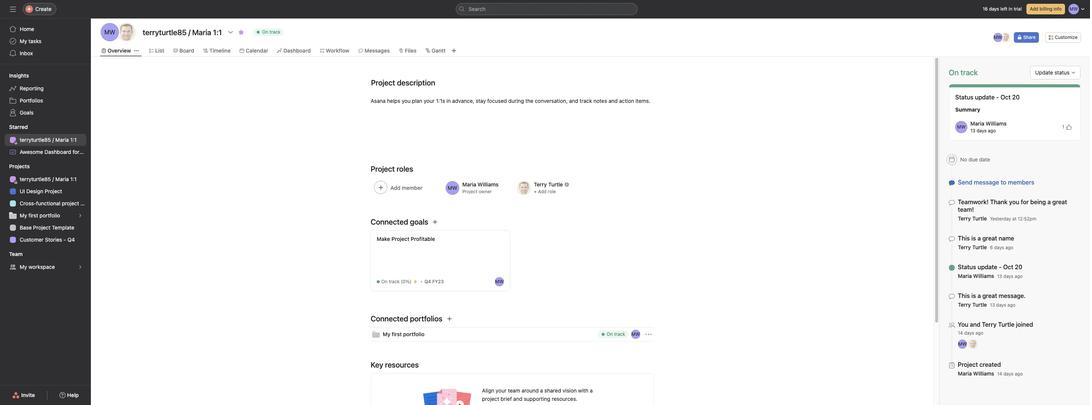 Task type: vqa. For each thing, say whether or not it's contained in the screenshot.
The My in My first portfolio link
no



Task type: locate. For each thing, give the bounding box(es) containing it.
starred button
[[0, 123, 28, 131]]

2 this from the top
[[958, 293, 970, 300]]

1:1 up awesome dashboard for new project
[[70, 137, 77, 143]]

1 horizontal spatial your
[[496, 388, 507, 394]]

0 vertical spatial q4
[[67, 237, 75, 243]]

great right being
[[1053, 199, 1067, 206]]

turtle down team!
[[972, 215, 987, 222]]

you inside the teamwork! thank you for being a great team! terry turtle yesterday at 12:52pm
[[1009, 199, 1019, 206]]

q4 right •
[[425, 279, 431, 285]]

status update - oct 20 button
[[958, 264, 1023, 271]]

0 horizontal spatial in
[[447, 98, 451, 104]]

with
[[578, 388, 588, 394]]

a
[[1048, 199, 1051, 206], [978, 235, 981, 242], [978, 293, 981, 300], [540, 388, 543, 394], [590, 388, 593, 394]]

my tasks link
[[5, 35, 86, 47]]

tt up overview
[[123, 29, 130, 36]]

asana helps you plan your 1:1s in advance, stay focused during the conversation, and track notes and action items.
[[371, 98, 651, 104]]

1 vertical spatial terryturtle85 / maria 1:1
[[20, 176, 77, 183]]

0 vertical spatial first
[[29, 212, 38, 219]]

tasks
[[29, 38, 41, 44]]

this is a great name button
[[958, 235, 1014, 242]]

project right make at the bottom left of the page
[[392, 236, 409, 242]]

1:1 down awesome dashboard for new project
[[70, 176, 77, 183]]

1 horizontal spatial in
[[1009, 6, 1013, 12]]

my down team
[[20, 264, 27, 270]]

portfolio down connected portfolios
[[403, 331, 425, 338]]

0 vertical spatial 14
[[958, 331, 963, 336]]

0 vertical spatial terry turtle link
[[958, 215, 987, 222]]

terryturtle85 / maria 1:1 up ui design project link at the top of the page
[[20, 176, 77, 183]]

0 vertical spatial update
[[975, 94, 995, 101]]

terryturtle85 up design
[[20, 176, 51, 183]]

- for oct 20
[[996, 94, 999, 101]]

base project template link
[[5, 222, 86, 234]]

update down 6
[[978, 264, 998, 271]]

remove from starred image
[[238, 29, 244, 35]]

13 down status update - oct 20 button
[[997, 274, 1002, 279]]

maria williams link down project created
[[958, 371, 994, 377]]

1 terry turtle link from the top
[[958, 215, 987, 222]]

0 horizontal spatial first
[[29, 212, 38, 219]]

invite button
[[7, 389, 40, 403]]

dashboard inside starred element
[[45, 149, 71, 155]]

0 vertical spatial add
[[1030, 6, 1039, 12]]

3 terry turtle link from the top
[[958, 302, 987, 308]]

days inside this is a great name terry turtle 6 days ago
[[994, 245, 1004, 251]]

on left mw button
[[607, 332, 613, 337]]

- left oct
[[999, 264, 1002, 271]]

/
[[52, 137, 54, 143], [52, 176, 54, 183]]

2 terry turtle link from the top
[[958, 244, 987, 251]]

terryturtle85 / maria 1:1 for the 'terryturtle85 / maria 1:1' link inside starred element
[[20, 137, 77, 143]]

project inside "awesome dashboard for new project" link
[[93, 149, 110, 155]]

terryturtle85 / maria 1:1 inside projects element
[[20, 176, 77, 183]]

billing
[[1040, 6, 1053, 12]]

ago inside you and terry turtle joined 14 days ago
[[976, 331, 984, 336]]

0 vertical spatial terryturtle85
[[20, 137, 51, 143]]

0 vertical spatial -
[[996, 94, 999, 101]]

14 down you
[[958, 331, 963, 336]]

goals link
[[5, 107, 86, 119]]

and down team
[[513, 396, 522, 403]]

maria inside the maria williams 13 days ago
[[971, 120, 984, 127]]

2 vertical spatial on
[[607, 332, 613, 337]]

maria down summary
[[971, 120, 984, 127]]

add right +
[[538, 189, 547, 195]]

turtle inside this is a great message. terry turtle 13 days ago
[[972, 302, 987, 308]]

and right "conversation,"
[[569, 98, 578, 104]]

vision
[[563, 388, 577, 394]]

ui
[[20, 188, 25, 195]]

add left billing
[[1030, 6, 1039, 12]]

is down team!
[[972, 235, 976, 242]]

ago inside the maria williams 13 days ago
[[988, 128, 996, 134]]

plan for project
[[80, 200, 91, 207]]

on left (0%)
[[381, 279, 387, 285]]

0 horizontal spatial q4
[[67, 237, 75, 243]]

message.
[[999, 293, 1026, 300]]

0 horizontal spatial 14
[[958, 331, 963, 336]]

this up you
[[958, 293, 970, 300]]

project down my first portfolio link
[[33, 225, 50, 231]]

share button
[[1014, 32, 1039, 43]]

great for message.
[[983, 293, 997, 300]]

terry down team!
[[958, 215, 971, 222]]

messages
[[365, 47, 390, 54]]

thank
[[990, 199, 1008, 206]]

1 vertical spatial my first portfolio
[[383, 331, 425, 338]]

14 inside project created maria williams 14 days ago
[[997, 371, 1002, 377]]

1 vertical spatial status
[[958, 264, 976, 271]]

projects element
[[0, 160, 91, 248]]

tab actions image
[[134, 48, 139, 53]]

tt up project created
[[970, 342, 976, 347]]

terry down this is a great message. terry turtle 13 days ago
[[982, 321, 997, 328]]

project up see details, my first portfolio icon
[[62, 200, 79, 207]]

great up 6
[[983, 235, 997, 242]]

0 horizontal spatial add
[[538, 189, 547, 195]]

1 horizontal spatial add
[[1030, 6, 1039, 12]]

project up cross-functional project plan
[[45, 188, 62, 195]]

1 vertical spatial maria williams link
[[958, 273, 994, 279]]

1 vertical spatial you
[[1009, 199, 1019, 206]]

1 vertical spatial williams
[[973, 273, 994, 279]]

great left message.
[[983, 293, 997, 300]]

mw button
[[631, 330, 640, 339]]

update up summary
[[975, 94, 995, 101]]

is down status update - oct 20 maria williams 13 days ago in the right of the page
[[972, 293, 976, 300]]

for inside the teamwork! thank you for being a great team! terry turtle yesterday at 12:52pm
[[1021, 199, 1029, 206]]

maria inside status update - oct 20 maria williams 13 days ago
[[958, 273, 972, 279]]

project right new
[[93, 149, 110, 155]]

terryturtle85 inside starred element
[[20, 137, 51, 143]]

1 terryturtle85 / maria 1:1 link from the top
[[5, 134, 86, 146]]

2 vertical spatial williams
[[973, 371, 994, 377]]

for left new
[[73, 149, 79, 155]]

align
[[482, 388, 494, 394]]

this is a great message. terry turtle 13 days ago
[[958, 293, 1026, 308]]

1 horizontal spatial on track
[[607, 332, 625, 337]]

1 vertical spatial dashboard
[[45, 149, 71, 155]]

2 horizontal spatial on
[[607, 332, 613, 337]]

terry up you
[[958, 302, 971, 308]]

1 vertical spatial terry turtle link
[[958, 244, 987, 251]]

and inside the align your team around a shared vision with a project brief and supporting resources.
[[513, 396, 522, 403]]

items.
[[636, 98, 651, 104]]

0 vertical spatial plan
[[412, 98, 422, 104]]

my first portfolio link
[[5, 210, 86, 222]]

1
[[1062, 124, 1064, 130]]

0 horizontal spatial plan
[[80, 200, 91, 207]]

and right notes
[[609, 98, 618, 104]]

turtle inside you and terry turtle joined 14 days ago
[[998, 321, 1015, 328]]

is inside this is a great message. terry turtle 13 days ago
[[972, 293, 976, 300]]

1 horizontal spatial plan
[[412, 98, 422, 104]]

1 vertical spatial your
[[496, 388, 507, 394]]

turtle down this is a great name link
[[972, 244, 987, 251]]

0 horizontal spatial 13
[[971, 128, 976, 134]]

/ up ui design project link at the top of the page
[[52, 176, 54, 183]]

1 / from the top
[[52, 137, 54, 143]]

first inside projects element
[[29, 212, 38, 219]]

dashboard right awesome
[[45, 149, 71, 155]]

0 vertical spatial is
[[972, 235, 976, 242]]

1 vertical spatial update
[[978, 264, 998, 271]]

0 horizontal spatial you
[[402, 98, 411, 104]]

conversation,
[[535, 98, 568, 104]]

on track inside dropdown button
[[262, 29, 280, 35]]

your up brief
[[496, 388, 507, 394]]

add
[[1030, 6, 1039, 12], [538, 189, 547, 195]]

you right helps
[[402, 98, 411, 104]]

1 horizontal spatial q4
[[425, 279, 431, 285]]

team
[[508, 388, 520, 394]]

2 horizontal spatial 13
[[997, 274, 1002, 279]]

0 vertical spatial dashboard
[[283, 47, 311, 54]]

maria williams link down status update - oct 20 button
[[958, 273, 994, 279]]

you right thank
[[1009, 199, 1019, 206]]

new
[[81, 149, 92, 155]]

oct
[[1003, 264, 1014, 271]]

add tab image
[[451, 48, 457, 54]]

create
[[35, 6, 51, 12]]

- left 'oct 20'
[[996, 94, 999, 101]]

1 vertical spatial q4
[[425, 279, 431, 285]]

terryturtle85 / maria 1:1 up "awesome dashboard for new project" link
[[20, 137, 77, 143]]

0 vertical spatial /
[[52, 137, 54, 143]]

portfolio
[[40, 212, 60, 219], [403, 331, 425, 338]]

1 horizontal spatial tt
[[970, 342, 976, 347]]

0 vertical spatial project
[[62, 200, 79, 207]]

update inside status update - oct 20 maria williams 13 days ago
[[978, 264, 998, 271]]

actions image
[[646, 332, 652, 338]]

project for maria williams project owner
[[462, 189, 478, 195]]

0 vertical spatial on
[[262, 29, 268, 35]]

0 vertical spatial for
[[73, 149, 79, 155]]

a right being
[[1048, 199, 1051, 206]]

2 is from the top
[[972, 293, 976, 300]]

0 vertical spatial great
[[1053, 199, 1067, 206]]

2 vertical spatial -
[[999, 264, 1002, 271]]

supporting
[[524, 396, 550, 403]]

great inside this is a great name terry turtle 6 days ago
[[983, 235, 997, 242]]

you for thank
[[1009, 199, 1019, 206]]

terry turtle link down team!
[[958, 215, 987, 222]]

0 horizontal spatial project
[[62, 200, 79, 207]]

first
[[29, 212, 38, 219], [392, 331, 402, 338]]

1 vertical spatial 13
[[997, 274, 1002, 279]]

track
[[270, 29, 280, 35], [580, 98, 592, 104], [389, 279, 400, 285], [614, 332, 625, 337]]

latest status update element
[[949, 84, 1081, 141]]

1 horizontal spatial on
[[381, 279, 387, 285]]

1 horizontal spatial 13
[[990, 303, 995, 308]]

status up summary
[[955, 94, 974, 101]]

my for my tasks link
[[20, 38, 27, 44]]

turtle
[[972, 215, 987, 222], [972, 244, 987, 251], [972, 302, 987, 308], [998, 321, 1015, 328]]

maria williams link down summary
[[971, 120, 1007, 127]]

- inside latest status update element
[[996, 94, 999, 101]]

1 vertical spatial terryturtle85
[[20, 176, 51, 183]]

1 vertical spatial terryturtle85 / maria 1:1 link
[[5, 173, 86, 186]]

teams element
[[0, 248, 91, 275]]

13 inside status update - oct 20 maria williams 13 days ago
[[997, 274, 1002, 279]]

my inside global element
[[20, 38, 27, 44]]

days inside you and terry turtle joined 14 days ago
[[964, 331, 974, 336]]

terryturtle85 / maria 1:1 inside starred element
[[20, 137, 77, 143]]

teamwork! thank you for being a great team! terry turtle yesterday at 12:52pm
[[958, 199, 1067, 222]]

- for q4
[[64, 237, 66, 243]]

plan inside projects element
[[80, 200, 91, 207]]

list link
[[149, 47, 164, 55]]

maria williams project owner
[[462, 181, 499, 195]]

terry down this is a great name link
[[958, 244, 971, 251]]

projects
[[9, 163, 30, 170]]

for inside "awesome dashboard for new project" link
[[73, 149, 79, 155]]

2 1:1 from the top
[[70, 176, 77, 183]]

0 vertical spatial williams
[[986, 120, 1007, 127]]

1 horizontal spatial for
[[1021, 199, 1029, 206]]

dashboard inside 'link'
[[283, 47, 311, 54]]

terryturtle85 / maria 1:1 link up ui design project
[[5, 173, 86, 186]]

1 vertical spatial for
[[1021, 199, 1029, 206]]

terry turtle link down this is a great message. button
[[958, 302, 987, 308]]

customer stories - q4 link
[[5, 234, 86, 246]]

1 1:1 from the top
[[70, 137, 77, 143]]

on up calendar
[[262, 29, 268, 35]]

+
[[534, 189, 537, 195]]

helps
[[387, 98, 400, 104]]

track up dashboard 'link' at top left
[[270, 29, 280, 35]]

ago inside this is a great message. terry turtle 13 days ago
[[1008, 303, 1016, 308]]

maria up awesome dashboard for new project
[[55, 137, 69, 143]]

13 for is
[[990, 303, 995, 308]]

13 down this is a great message. button
[[990, 303, 995, 308]]

2 / from the top
[[52, 176, 54, 183]]

a down status update - oct 20 maria williams 13 days ago in the right of the page
[[978, 293, 981, 300]]

turtle down this is a great message. button
[[972, 302, 987, 308]]

1 horizontal spatial 14
[[997, 371, 1002, 377]]

days inside the maria williams 13 days ago
[[977, 128, 987, 134]]

- inside 'link'
[[64, 237, 66, 243]]

status down this is a great name terry turtle 6 days ago
[[958, 264, 976, 271]]

0 horizontal spatial portfolio
[[40, 212, 60, 219]]

ui design project
[[20, 188, 62, 195]]

0 horizontal spatial for
[[73, 149, 79, 155]]

is inside this is a great name terry turtle 6 days ago
[[972, 235, 976, 242]]

project inside maria williams project owner
[[462, 189, 478, 195]]

1 vertical spatial add
[[538, 189, 547, 195]]

14 inside you and terry turtle joined 14 days ago
[[958, 331, 963, 336]]

0 horizontal spatial on
[[262, 29, 268, 35]]

you
[[402, 98, 411, 104], [1009, 199, 1019, 206]]

q4 down "template"
[[67, 237, 75, 243]]

my inside teams element
[[20, 264, 27, 270]]

portfolio inside projects element
[[40, 212, 60, 219]]

0 vertical spatial maria williams link
[[971, 120, 1007, 127]]

2 terryturtle85 / maria 1:1 from the top
[[20, 176, 77, 183]]

1 horizontal spatial you
[[1009, 199, 1019, 206]]

tt left share 'button'
[[1003, 34, 1009, 40]]

global element
[[0, 19, 91, 64]]

13 down summary
[[971, 128, 976, 134]]

role
[[548, 189, 556, 195]]

mw inside button
[[632, 332, 640, 337]]

on track left mw button
[[607, 332, 625, 337]]

q4
[[67, 237, 75, 243], [425, 279, 431, 285]]

williams down status update - oct 20
[[986, 120, 1007, 127]]

1 vertical spatial great
[[983, 235, 997, 242]]

around
[[522, 388, 539, 394]]

0 vertical spatial portfolio
[[40, 212, 60, 219]]

terryturtle85 up awesome
[[20, 137, 51, 143]]

this inside this is a great name terry turtle 6 days ago
[[958, 235, 970, 242]]

track left mw button
[[614, 332, 625, 337]]

terry inside the teamwork! thank you for being a great team! terry turtle yesterday at 12:52pm
[[958, 215, 971, 222]]

maria williams link inside latest status update element
[[971, 120, 1007, 127]]

my left tasks
[[20, 38, 27, 44]]

a left name
[[978, 235, 981, 242]]

maria down status update - oct 20 button
[[958, 273, 972, 279]]

2 vertical spatial maria williams link
[[958, 371, 994, 377]]

to
[[1001, 179, 1007, 186]]

16 days left in trial
[[983, 6, 1022, 12]]

terryturtle85 / maria 1:1 link inside starred element
[[5, 134, 86, 146]]

- right stories
[[64, 237, 66, 243]]

0 vertical spatial 13
[[971, 128, 976, 134]]

cross-
[[20, 200, 36, 207]]

1 vertical spatial /
[[52, 176, 54, 183]]

williams down project created
[[973, 371, 994, 377]]

/ up "awesome dashboard for new project" link
[[52, 137, 54, 143]]

0 vertical spatial terryturtle85 / maria 1:1 link
[[5, 134, 86, 146]]

williams down status update - oct 20 button
[[973, 273, 994, 279]]

in right left
[[1009, 6, 1013, 12]]

left
[[1001, 6, 1008, 12]]

Project description title text field
[[366, 75, 437, 91]]

0 vertical spatial this
[[958, 235, 970, 242]]

you and terry turtle joined button
[[958, 321, 1033, 329]]

2 vertical spatial 13
[[990, 303, 995, 308]]

plan
[[412, 98, 422, 104], [80, 200, 91, 207]]

my tasks
[[20, 38, 41, 44]]

1 this from the top
[[958, 235, 970, 242]]

1 is from the top
[[972, 235, 976, 242]]

this inside this is a great message. terry turtle 13 days ago
[[958, 293, 970, 300]]

trial
[[1014, 6, 1022, 12]]

13 for update
[[997, 274, 1002, 279]]

in right 1:1s
[[447, 98, 451, 104]]

0 vertical spatial status
[[955, 94, 974, 101]]

project down "align"
[[482, 396, 499, 403]]

1 vertical spatial is
[[972, 293, 976, 300]]

maria inside starred element
[[55, 137, 69, 143]]

1 terryturtle85 from the top
[[20, 137, 51, 143]]

terry
[[958, 215, 971, 222], [958, 244, 971, 251], [958, 302, 971, 308], [982, 321, 997, 328]]

2 terryturtle85 from the top
[[20, 176, 51, 183]]

- inside status update - oct 20 maria williams 13 days ago
[[999, 264, 1002, 271]]

turtle left joined
[[998, 321, 1015, 328]]

1 terryturtle85 / maria 1:1 from the top
[[20, 137, 77, 143]]

1 vertical spatial 1:1
[[70, 176, 77, 183]]

asana
[[371, 98, 386, 104]]

q4 inside 'link'
[[67, 237, 75, 243]]

1 vertical spatial portfolio
[[403, 331, 425, 338]]

my inside projects element
[[20, 212, 27, 219]]

0 vertical spatial your
[[424, 98, 435, 104]]

name
[[999, 235, 1014, 242]]

for left being
[[1021, 199, 1029, 206]]

13 inside the maria williams 13 days ago
[[971, 128, 976, 134]]

status inside status update - oct 20 maria williams 13 days ago
[[958, 264, 976, 271]]

connected goals
[[371, 218, 428, 226]]

and right you
[[970, 321, 981, 328]]

0 vertical spatial 1:1
[[70, 137, 77, 143]]

your inside the align your team around a shared vision with a project brief and supporting resources.
[[496, 388, 507, 394]]

a inside this is a great message. terry turtle 13 days ago
[[978, 293, 981, 300]]

my
[[20, 38, 27, 44], [20, 212, 27, 219], [20, 264, 27, 270], [383, 331, 390, 338]]

add billing info
[[1030, 6, 1062, 12]]

1 horizontal spatial project
[[482, 396, 499, 403]]

0 vertical spatial on track
[[262, 29, 280, 35]]

maria up ui design project link at the top of the page
[[55, 176, 69, 183]]

my up base at bottom left
[[20, 212, 27, 219]]

williams
[[986, 120, 1007, 127], [973, 273, 994, 279], [973, 371, 994, 377]]

terry inside this is a great name terry turtle 6 days ago
[[958, 244, 971, 251]]

1 horizontal spatial first
[[392, 331, 402, 338]]

show options image
[[228, 29, 234, 35]]

first down cross-
[[29, 212, 38, 219]]

plan up see details, my first portfolio icon
[[80, 200, 91, 207]]

info
[[1054, 6, 1062, 12]]

track left notes
[[580, 98, 592, 104]]

overview link
[[101, 47, 131, 55]]

1 vertical spatial -
[[64, 237, 66, 243]]

update status
[[1035, 69, 1070, 76]]

0 vertical spatial you
[[402, 98, 411, 104]]

terryturtle85 / maria 1:1 link up awesome
[[5, 134, 86, 146]]

1 horizontal spatial dashboard
[[283, 47, 311, 54]]

ago inside status update - oct 20 maria williams 13 days ago
[[1015, 274, 1023, 279]]

terry turtle link for 13
[[958, 302, 987, 308]]

terryturtle85 / maria 1:1 for second the 'terryturtle85 / maria 1:1' link
[[20, 176, 77, 183]]

0 vertical spatial in
[[1009, 6, 1013, 12]]

/ inside projects element
[[52, 176, 54, 183]]

13 inside this is a great message. terry turtle 13 days ago
[[990, 303, 995, 308]]

maria down project created
[[958, 371, 972, 377]]

action
[[619, 98, 634, 104]]

plan left 1:1s
[[412, 98, 422, 104]]

project down maria williams
[[462, 189, 478, 195]]

ago inside project created maria williams 14 days ago
[[1015, 371, 1023, 377]]

update
[[1035, 69, 1053, 76]]

maria inside projects element
[[55, 176, 69, 183]]

2 vertical spatial terry turtle link
[[958, 302, 987, 308]]

None text field
[[141, 25, 224, 39]]

1 vertical spatial in
[[447, 98, 451, 104]]

project inside base project template link
[[33, 225, 50, 231]]

2 vertical spatial great
[[983, 293, 997, 300]]

great
[[1053, 199, 1067, 206], [983, 235, 997, 242], [983, 293, 997, 300]]

your left 1:1s
[[424, 98, 435, 104]]

create button
[[23, 3, 56, 15]]

workspace
[[29, 264, 55, 270]]

my first portfolio down connected portfolios
[[383, 331, 425, 338]]

14 down project created
[[997, 371, 1002, 377]]

0 horizontal spatial my first portfolio
[[20, 212, 60, 219]]

team
[[9, 251, 23, 258]]

portfolio down cross-functional project plan link
[[40, 212, 60, 219]]

/ inside starred element
[[52, 137, 54, 143]]

project inside ui design project link
[[45, 188, 62, 195]]

0 horizontal spatial dashboard
[[45, 149, 71, 155]]

team!
[[958, 206, 974, 213]]

first down connected portfolios
[[392, 331, 402, 338]]

send message to members
[[958, 179, 1035, 186]]

0 vertical spatial terryturtle85 / maria 1:1
[[20, 137, 77, 143]]

great inside this is a great message. terry turtle 13 days ago
[[983, 293, 997, 300]]

stay
[[476, 98, 486, 104]]

14
[[958, 331, 963, 336], [997, 371, 1002, 377]]

0 vertical spatial my first portfolio
[[20, 212, 60, 219]]

add member button
[[371, 178, 439, 199]]

1 vertical spatial this
[[958, 293, 970, 300]]

this down team!
[[958, 235, 970, 242]]

dashboard down on track dropdown button
[[283, 47, 311, 54]]

13
[[971, 128, 976, 134], [997, 274, 1002, 279], [990, 303, 995, 308]]

terry turtle
[[534, 181, 563, 188]]

project for make project profitable
[[392, 236, 409, 242]]

- for oct
[[999, 264, 1002, 271]]

1 vertical spatial plan
[[80, 200, 91, 207]]



Task type: describe. For each thing, give the bounding box(es) containing it.
inbox
[[20, 50, 33, 56]]

project for base project template
[[33, 225, 50, 231]]

search button
[[456, 3, 638, 15]]

date
[[979, 156, 990, 163]]

hide sidebar image
[[10, 6, 16, 12]]

insights
[[9, 72, 29, 79]]

1:1 inside starred element
[[70, 137, 77, 143]]

add to portfolio image
[[446, 316, 452, 322]]

stories
[[45, 237, 62, 243]]

terry inside this is a great message. terry turtle 13 days ago
[[958, 302, 971, 308]]

you
[[958, 321, 969, 328]]

focused
[[487, 98, 507, 104]]

functional
[[36, 200, 60, 207]]

search list box
[[456, 3, 638, 15]]

this for this is a great name
[[958, 235, 970, 242]]

template
[[52, 225, 74, 231]]

goals
[[20, 109, 34, 116]]

connected portfolios
[[371, 315, 442, 323]]

base
[[20, 225, 32, 231]]

(0%)
[[401, 279, 411, 285]]

maria williams link for project created
[[958, 371, 994, 377]]

reporting link
[[5, 83, 86, 95]]

great for name
[[983, 235, 997, 242]]

list
[[155, 47, 164, 54]]

my workspace
[[20, 264, 55, 270]]

days inside status update - oct 20 maria williams 13 days ago
[[1004, 274, 1014, 279]]

help
[[67, 392, 79, 399]]

you for helps
[[402, 98, 411, 104]]

1:1 inside projects element
[[70, 176, 77, 183]]

a inside the teamwork! thank you for being a great team! terry turtle yesterday at 12:52pm
[[1048, 199, 1051, 206]]

turtle inside this is a great name terry turtle 6 days ago
[[972, 244, 987, 251]]

plan for you
[[412, 98, 422, 104]]

1 vertical spatial on
[[381, 279, 387, 285]]

a up supporting
[[540, 388, 543, 394]]

a right with
[[590, 388, 593, 394]]

key resources
[[371, 361, 419, 370]]

2 terryturtle85 / maria 1:1 link from the top
[[5, 173, 86, 186]]

customize
[[1055, 34, 1078, 40]]

maria williams 13 days ago
[[971, 120, 1007, 134]]

maria inside project created maria williams 14 days ago
[[958, 371, 972, 377]]

messages link
[[359, 47, 390, 55]]

this for this is a great message.
[[958, 293, 970, 300]]

williams inside status update - oct 20 maria williams 13 days ago
[[973, 273, 994, 279]]

portfolios
[[20, 97, 43, 104]]

members
[[1008, 179, 1035, 186]]

1:1s
[[436, 98, 445, 104]]

summary
[[955, 106, 980, 113]]

terryturtle85 inside projects element
[[20, 176, 51, 183]]

williams inside the maria williams 13 days ago
[[986, 120, 1007, 127]]

and inside you and terry turtle joined 14 days ago
[[970, 321, 981, 328]]

0 horizontal spatial your
[[424, 98, 435, 104]]

see details, my workspace image
[[78, 265, 83, 270]]

due
[[969, 156, 978, 163]]

mw inside latest status update element
[[957, 124, 966, 130]]

timeline
[[209, 47, 231, 54]]

send
[[958, 179, 972, 186]]

my for my workspace link
[[20, 264, 27, 270]]

no
[[960, 156, 967, 163]]

board
[[179, 47, 194, 54]]

awesome dashboard for new project
[[20, 149, 110, 155]]

this is a great name terry turtle 6 days ago
[[958, 235, 1014, 251]]

terry turtle link for team!
[[958, 215, 987, 222]]

teamwork! thank you for being a great team! button
[[958, 198, 1081, 214]]

1 horizontal spatial my first portfolio
[[383, 331, 425, 338]]

track inside on track dropdown button
[[270, 29, 280, 35]]

see details, my first portfolio image
[[78, 214, 83, 218]]

12:52pm
[[1018, 216, 1036, 222]]

customize button
[[1046, 32, 1081, 43]]

project roles
[[371, 165, 413, 173]]

status update - oct 20
[[955, 94, 1020, 101]]

being
[[1030, 199, 1046, 206]]

my first portfolio inside projects element
[[20, 212, 60, 219]]

team button
[[0, 251, 23, 258]]

align your team around a shared vision with a project brief and supporting resources.
[[482, 388, 593, 403]]

status
[[1055, 69, 1070, 76]]

overview
[[108, 47, 131, 54]]

1 vertical spatial first
[[392, 331, 402, 338]]

resources.
[[552, 396, 578, 403]]

no due date button
[[943, 153, 994, 167]]

at
[[1012, 216, 1017, 222]]

projects button
[[0, 163, 30, 170]]

insights element
[[0, 69, 91, 120]]

notes
[[594, 98, 607, 104]]

q4 fy23 button
[[423, 278, 453, 286]]

oct 20
[[1001, 94, 1020, 101]]

status for status update - oct 20 maria williams 13 days ago
[[958, 264, 976, 271]]

terry inside you and terry turtle joined 14 days ago
[[982, 321, 997, 328]]

board link
[[173, 47, 194, 55]]

calendar link
[[240, 47, 268, 55]]

ago inside this is a great name terry turtle 6 days ago
[[1006, 245, 1014, 251]]

a inside this is a great name terry turtle 6 days ago
[[978, 235, 981, 242]]

my workspace link
[[5, 261, 86, 273]]

turtle inside the teamwork! thank you for being a great team! terry turtle yesterday at 12:52pm
[[972, 215, 987, 222]]

add billing info button
[[1027, 4, 1065, 14]]

during
[[508, 98, 524, 104]]

brief
[[501, 396, 512, 403]]

williams inside project created maria williams 14 days ago
[[973, 371, 994, 377]]

timeline link
[[203, 47, 231, 55]]

share
[[1023, 34, 1036, 40]]

0 horizontal spatial tt
[[123, 29, 130, 36]]

great inside the teamwork! thank you for being a great team! terry turtle yesterday at 12:52pm
[[1053, 199, 1067, 206]]

• q4 fy23
[[421, 279, 444, 285]]

is for this is a great message.
[[972, 293, 976, 300]]

profitable
[[411, 236, 435, 242]]

project inside the align your team around a shared vision with a project brief and supporting resources.
[[482, 396, 499, 403]]

customer stories - q4
[[20, 237, 75, 243]]

status for status update - oct 20
[[955, 94, 974, 101]]

my for my first portfolio link
[[20, 212, 27, 219]]

starred element
[[0, 120, 110, 160]]

days inside this is a great message. terry turtle 13 days ago
[[996, 303, 1006, 308]]

cross-functional project plan link
[[5, 198, 91, 210]]

+ add role
[[534, 189, 556, 195]]

advance,
[[452, 98, 474, 104]]

my down connected portfolios
[[383, 331, 390, 338]]

20
[[1015, 264, 1022, 271]]

insights button
[[0, 72, 29, 80]]

awesome dashboard for new project link
[[5, 146, 110, 158]]

shared
[[544, 388, 561, 394]]

inbox link
[[5, 47, 86, 59]]

calendar
[[246, 47, 268, 54]]

terry turtle link for 6
[[958, 244, 987, 251]]

awesome
[[20, 149, 43, 155]]

home link
[[5, 23, 86, 35]]

customer
[[20, 237, 44, 243]]

1 horizontal spatial portfolio
[[403, 331, 425, 338]]

track left (0%)
[[389, 279, 400, 285]]

days inside project created maria williams 14 days ago
[[1004, 371, 1014, 377]]

add inside button
[[1030, 6, 1039, 12]]

on inside dropdown button
[[262, 29, 268, 35]]

1 vertical spatial on track
[[607, 332, 625, 337]]

portfolios link
[[5, 95, 86, 107]]

add goal image
[[432, 219, 438, 225]]

the
[[526, 98, 533, 104]]

joined
[[1016, 321, 1033, 328]]

gantt
[[432, 47, 446, 54]]

project created maria williams 14 days ago
[[958, 362, 1023, 377]]

update for oct
[[978, 264, 998, 271]]

make project profitable
[[377, 236, 435, 242]]

reporting
[[20, 85, 44, 92]]

workflow
[[326, 47, 349, 54]]

files
[[405, 47, 417, 54]]

maria williams link for status
[[958, 273, 994, 279]]

2 horizontal spatial tt
[[1003, 34, 1009, 40]]

update for oct 20
[[975, 94, 995, 101]]

is for this is a great name
[[972, 235, 976, 242]]

project inside cross-functional project plan link
[[62, 200, 79, 207]]



